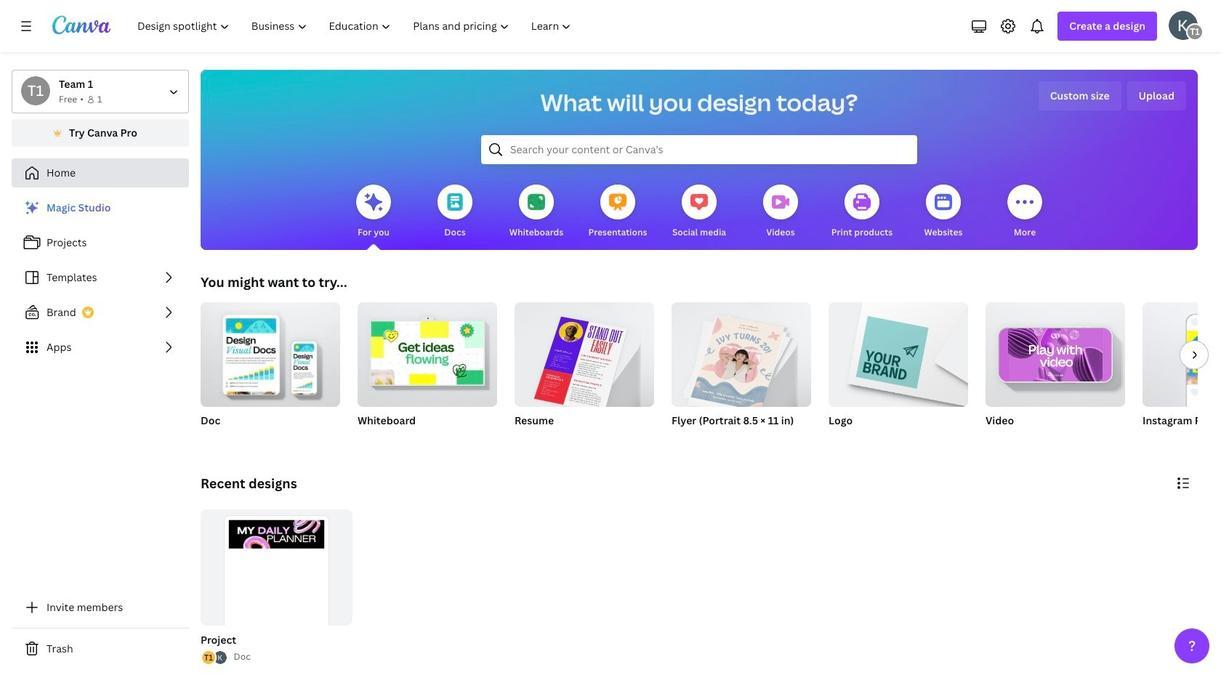 Task type: vqa. For each thing, say whether or not it's contained in the screenshot.
the Apps
no



Task type: locate. For each thing, give the bounding box(es) containing it.
list
[[12, 193, 189, 362], [201, 650, 228, 666]]

top level navigation element
[[128, 12, 584, 41]]

1 horizontal spatial team 1 image
[[1186, 23, 1204, 41]]

Search search field
[[510, 136, 888, 164]]

0 vertical spatial team 1 element
[[1186, 23, 1204, 41]]

team 1 element
[[1186, 23, 1204, 41], [21, 76, 50, 105]]

0 horizontal spatial team 1 element
[[21, 76, 50, 105]]

0 vertical spatial list
[[12, 193, 189, 362]]

group
[[201, 297, 340, 446], [201, 297, 340, 407], [358, 297, 497, 446], [358, 297, 497, 407], [515, 297, 654, 446], [515, 297, 654, 413], [986, 297, 1125, 446], [986, 297, 1125, 407], [672, 302, 811, 446], [829, 302, 968, 446], [1143, 302, 1221, 446], [1143, 302, 1221, 407], [198, 510, 352, 666], [201, 510, 352, 664]]

0 horizontal spatial team 1 image
[[21, 76, 50, 105]]

1 vertical spatial team 1 element
[[21, 76, 50, 105]]

team 1 image inside switch to another team 'button'
[[21, 76, 50, 105]]

team 1 image
[[1186, 23, 1204, 41], [21, 76, 50, 105]]

0 vertical spatial team 1 image
[[1186, 23, 1204, 41]]

0 horizontal spatial list
[[12, 193, 189, 362]]

1 vertical spatial list
[[201, 650, 228, 666]]

None search field
[[481, 135, 917, 164]]

1 vertical spatial team 1 image
[[21, 76, 50, 105]]

1 horizontal spatial list
[[201, 650, 228, 666]]

team 1 element inside switch to another team 'button'
[[21, 76, 50, 105]]



Task type: describe. For each thing, give the bounding box(es) containing it.
Switch to another team button
[[12, 70, 189, 113]]

1 horizontal spatial team 1 element
[[1186, 23, 1204, 41]]

team 1 image for the right team 1 element
[[1186, 23, 1204, 41]]

team 1 image for team 1 element inside the switch to another team 'button'
[[21, 76, 50, 105]]

kendall parks image
[[1169, 11, 1198, 40]]



